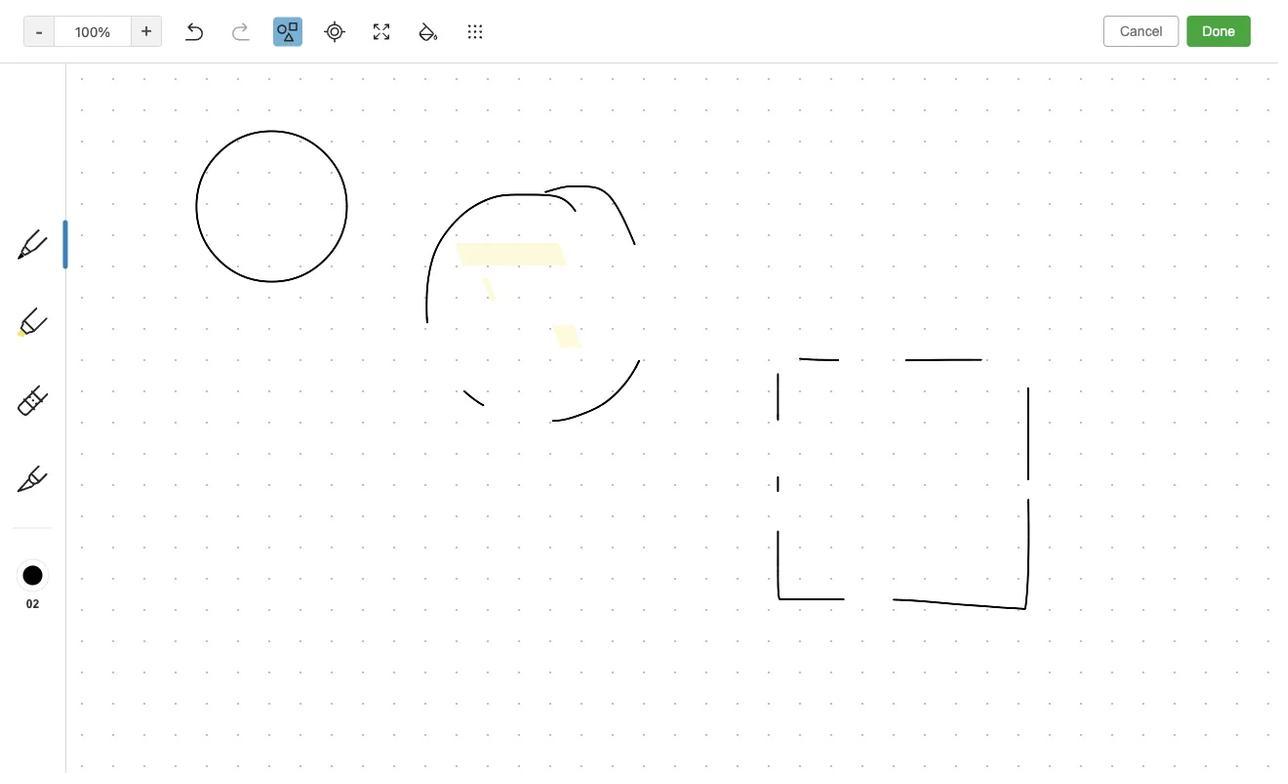 Task type: vqa. For each thing, say whether or not it's contained in the screenshot.
or
yes



Task type: describe. For each thing, give the bounding box(es) containing it.
this
[[533, 309, 560, 325]]

note list element
[[234, 39, 606, 774]]

notebook for first notebook
[[720, 55, 777, 69]]

now
[[281, 757, 307, 773]]

nov
[[351, 502, 377, 518]]

you inside essay outline most analytical, interpretive, or persuasive es says tend to follow the same basic pattern. this structure should help you formulate effective outlines for most ...
[[397, 329, 420, 346]]

heading level image
[[833, 94, 934, 121]]

says
[[260, 288, 551, 325]]

list
[[301, 736, 321, 753]]

tag
[[35, 268, 54, 283]]

or inside icon on a note, notebook, stack or tag to add it here.
[[167, 251, 179, 265]]

new notebook group
[[0, 551, 225, 630]]

new notebook
[[64, 603, 154, 617]]

daily reflection what went well? what didn't go well? what can i improve on? a few minutes ago
[[260, 151, 564, 229]]

to-
[[260, 736, 281, 753]]

interpretive,
[[362, 288, 438, 305]]

the inside to-do list do now do soon for the future
[[391, 757, 411, 773]]

improve
[[260, 192, 310, 208]]

notes link
[[0, 446, 225, 477]]

1 do from the left
[[260, 757, 277, 773]]

2 what from the left
[[366, 171, 399, 187]]

recent
[[22, 312, 64, 327]]

upgrade
[[101, 696, 159, 712]]

do
[[281, 736, 298, 753]]

a few minutes ago
[[260, 332, 360, 346]]

more image
[[1194, 94, 1255, 121]]

click the
[[35, 233, 90, 248]]

font family image
[[939, 94, 1029, 121]]

a up outlines
[[260, 332, 266, 346]]

send
[[260, 640, 292, 656]]

to inside essay outline most analytical, interpretive, or persuasive es says tend to follow the same basic pattern. this structure should help you formulate effective outlines for most ...
[[324, 309, 336, 325]]

first notebook
[[690, 55, 777, 69]]

for inside essay outline most analytical, interpretive, or persuasive es says tend to follow the same basic pattern. this structure should help you formulate effective outlines for most ...
[[313, 350, 330, 366]]

share
[[1177, 54, 1215, 70]]

a inside icon on a note, notebook, stack or tag to add it here.
[[153, 233, 160, 248]]

new button
[[12, 102, 223, 138]]

shortcut
[[121, 211, 172, 225]]

home
[[43, 161, 80, 177]]

add tag image
[[651, 743, 674, 766]]

to inside icon on a note, notebook, stack or tag to add it here.
[[58, 268, 70, 283]]

notes inside lecture notes topic: course: date: professor/speaker: questions notes summary a few minutes ago
[[327, 426, 364, 442]]

send email a few minutes ago
[[260, 640, 360, 679]]

note window element
[[0, 0, 1279, 774]]

minutes inside lecture notes topic: course: date: professor/speaker: questions notes summary a few minutes ago
[[292, 449, 336, 463]]

a inside send email a few minutes ago
[[260, 665, 266, 679]]

same
[[405, 309, 439, 325]]

the inside essay outline most analytical, interpretive, or persuasive es says tend to follow the same basic pattern. this structure should help you formulate effective outlines for most ...
[[381, 309, 401, 325]]

3 what from the left
[[497, 171, 531, 187]]

you inside note window element
[[1124, 55, 1145, 70]]

lecture
[[260, 385, 309, 401]]

first
[[690, 55, 716, 69]]

8
[[258, 100, 266, 116]]

notebooks
[[44, 528, 112, 544]]

went
[[297, 171, 327, 187]]

add
[[73, 268, 95, 283]]

can
[[534, 171, 557, 187]]

1 what from the left
[[260, 171, 293, 187]]

a new idea
[[260, 523, 327, 539]]

-
[[341, 502, 348, 518]]

expand notebooks image
[[5, 528, 20, 544]]

note,
[[35, 251, 65, 265]]

2 do from the left
[[311, 757, 328, 773]]

a inside daily reflection what went well? what didn't go well? what can i improve on? a few minutes ago
[[260, 215, 266, 229]]

questions
[[260, 426, 323, 442]]

expand note image
[[620, 51, 643, 74]]

first
[[93, 211, 117, 225]]

on?
[[314, 192, 336, 208]]

shortcuts
[[44, 192, 105, 208]]

icon
[[107, 233, 132, 248]]

ago inside send email a few minutes ago
[[339, 665, 360, 679]]

notes inside group
[[67, 312, 102, 327]]

follow
[[340, 309, 377, 325]]

new for new
[[43, 112, 71, 128]]

the inside group
[[68, 233, 87, 248]]

outline
[[301, 268, 345, 284]]

Note Editor text field
[[0, 0, 1279, 774]]

stack
[[132, 251, 163, 265]]

for
[[366, 757, 387, 773]]

new for new notebook
[[64, 603, 91, 617]]

notes for 8
[[270, 100, 305, 116]]

add your first shortcut
[[35, 211, 172, 225]]

...
[[369, 350, 381, 366]]

share button
[[1160, 47, 1232, 78]]

notebooks link
[[0, 520, 225, 551]]

new notebook button
[[0, 598, 225, 622]]

2 few from the top
[[269, 332, 289, 346]]

2 minutes from the top
[[292, 332, 336, 346]]

a left new
[[260, 523, 267, 539]]

scratch pad - nov 3, 9:30 am
[[260, 502, 451, 518]]

summary
[[368, 426, 428, 442]]

tasks
[[43, 485, 78, 501]]

reflection
[[295, 151, 357, 167]]

email
[[296, 640, 329, 656]]

shortcuts button
[[0, 184, 225, 216]]

am
[[430, 502, 451, 518]]

few inside daily reflection what went well? what didn't go well? what can i improve on? a few minutes ago
[[269, 215, 289, 229]]

tasks button
[[0, 477, 225, 509]]



Task type: locate. For each thing, give the bounding box(es) containing it.
recent notes
[[22, 312, 102, 327]]

0 vertical spatial to
[[58, 268, 70, 283]]

pad
[[313, 502, 338, 518]]

9:30
[[396, 502, 426, 518]]

notebook
[[720, 55, 777, 69], [95, 603, 154, 617]]

the down the your
[[68, 233, 87, 248]]

4 minutes from the top
[[292, 665, 336, 679]]

new inside button
[[64, 603, 91, 617]]

notebook,
[[69, 251, 128, 265]]

0 horizontal spatial notebook
[[95, 603, 154, 617]]

new up home
[[43, 112, 71, 128]]

notes inside lecture notes topic: course: date: professor/speaker: questions notes summary a few minutes ago
[[312, 385, 348, 401]]

1 horizontal spatial what
[[366, 171, 399, 187]]

settings image
[[199, 16, 223, 39]]

0 horizontal spatial for
[[313, 350, 330, 366]]

1 vertical spatial for
[[313, 350, 330, 366]]

0 horizontal spatial well?
[[331, 171, 362, 187]]

a inside lecture notes topic: course: date: professor/speaker: questions notes summary a few minutes ago
[[260, 449, 266, 463]]

notes for lecture
[[312, 385, 348, 401]]

here.
[[110, 268, 140, 283]]

1 vertical spatial to
[[324, 309, 336, 325]]

or
[[167, 251, 179, 265], [442, 288, 454, 305]]

to-do list do now do soon for the future
[[260, 736, 453, 773]]

notebook for new notebook
[[95, 603, 154, 617]]

2 vertical spatial the
[[391, 757, 411, 773]]

notebook up tags button
[[95, 603, 154, 617]]

1 vertical spatial you
[[397, 329, 420, 346]]

1 vertical spatial the
[[381, 309, 401, 325]]

minutes down tend on the left top
[[292, 332, 336, 346]]

notes
[[270, 100, 305, 116], [312, 385, 348, 401]]

font size image
[[1034, 94, 1078, 121]]

evernote
[[460, 11, 517, 27]]

essay
[[260, 268, 297, 284]]

you right only
[[1124, 55, 1145, 70]]

few inside lecture notes topic: course: date: professor/speaker: questions notes summary a few minutes ago
[[269, 449, 289, 463]]

for down a few minutes ago
[[313, 350, 330, 366]]

first notebook button
[[666, 49, 784, 76]]

notes up 8 notes
[[276, 59, 330, 82]]

you down the "same"
[[397, 329, 420, 346]]

scratch
[[260, 502, 310, 518]]

notes up course:
[[312, 385, 348, 401]]

most
[[260, 288, 291, 305]]

ago inside daily reflection what went well? what didn't go well? what can i improve on? a few minutes ago
[[339, 215, 360, 229]]

0 vertical spatial notes
[[270, 100, 305, 116]]

well? right go
[[462, 171, 494, 187]]

2 well? from the left
[[462, 171, 494, 187]]

ago up "outline"
[[339, 215, 360, 229]]

None search field
[[25, 57, 209, 92]]

0 vertical spatial notebook
[[720, 55, 777, 69]]

0 horizontal spatial notes
[[270, 100, 305, 116]]

0 horizontal spatial to
[[58, 268, 70, 283]]

ago up most at the left top
[[339, 332, 360, 346]]

2 ago from the top
[[339, 332, 360, 346]]

what left didn't
[[366, 171, 399, 187]]

1 well? from the left
[[331, 171, 362, 187]]

1 horizontal spatial to
[[324, 309, 336, 325]]

basic
[[442, 309, 476, 325]]

ago down the date:
[[339, 449, 360, 463]]

click
[[35, 233, 64, 248]]

es
[[530, 288, 551, 305]]

1 minutes from the top
[[292, 215, 336, 229]]

1 ago from the top
[[339, 215, 360, 229]]

minutes down email
[[292, 665, 336, 679]]

i
[[561, 171, 564, 187]]

2 horizontal spatial what
[[497, 171, 531, 187]]

Search text field
[[25, 57, 209, 92]]

structure
[[260, 329, 317, 346]]

few down improve
[[269, 215, 289, 229]]

a down improve
[[260, 215, 266, 229]]

a down send
[[260, 665, 266, 679]]

what left can
[[497, 171, 531, 187]]

or up the "basic"
[[442, 288, 454, 305]]

only you
[[1093, 55, 1145, 70]]

the down the interpretive,
[[381, 309, 401, 325]]

minutes inside send email a few minutes ago
[[292, 665, 336, 679]]

daily
[[260, 151, 292, 167]]

notebook inside new notebook button
[[95, 603, 154, 617]]

icon on a note, notebook, stack or tag to add it here.
[[35, 233, 179, 283]]

notes down course:
[[327, 426, 364, 442]]

8 notes
[[258, 100, 305, 116]]

formulate
[[424, 329, 484, 346]]

4 few from the top
[[269, 665, 289, 679]]

help
[[367, 329, 394, 346]]

1 vertical spatial new
[[64, 603, 91, 617]]

tend
[[292, 309, 320, 325]]

1 horizontal spatial for
[[580, 11, 598, 27]]

idea
[[300, 523, 327, 539]]

or right stack
[[167, 251, 179, 265]]

1 horizontal spatial notes
[[312, 385, 348, 401]]

try
[[435, 11, 456, 27]]

0 vertical spatial you
[[1124, 55, 1145, 70]]

ago up to-do list do now do soon for the future
[[339, 665, 360, 679]]

persuasive
[[458, 288, 526, 305]]

3 few from the top
[[269, 449, 289, 463]]

well? down reflection
[[331, 171, 362, 187]]

0 horizontal spatial you
[[397, 329, 420, 346]]

the
[[68, 233, 87, 248], [381, 309, 401, 325], [391, 757, 411, 773]]

didn't
[[403, 171, 439, 187]]

0 vertical spatial new
[[43, 112, 71, 128]]

0 vertical spatial for
[[580, 11, 598, 27]]

soon
[[332, 757, 363, 773]]

notes right 8
[[270, 100, 305, 116]]

3,
[[380, 502, 392, 518]]

0 horizontal spatial do
[[260, 757, 277, 773]]

1 horizontal spatial well?
[[462, 171, 494, 187]]

1 vertical spatial or
[[442, 288, 454, 305]]

notebook inside first notebook button
[[720, 55, 777, 69]]

new up "tags"
[[64, 603, 91, 617]]

analytical,
[[295, 288, 358, 305]]

date:
[[354, 406, 387, 422]]

future
[[415, 757, 453, 773]]

minutes down the questions
[[292, 449, 336, 463]]

3 ago from the top
[[339, 449, 360, 463]]

minutes down on?
[[292, 215, 336, 229]]

1 horizontal spatial notebook
[[720, 55, 777, 69]]

go
[[443, 171, 459, 187]]

what down daily
[[260, 171, 293, 187]]

1 horizontal spatial or
[[442, 288, 454, 305]]

well?
[[331, 171, 362, 187], [462, 171, 494, 187]]

1 vertical spatial notes
[[312, 385, 348, 401]]

on
[[135, 233, 150, 248]]

to right tag
[[58, 268, 70, 283]]

group containing add your first shortcut
[[0, 192, 225, 454]]

your
[[63, 211, 90, 225]]

essay outline most analytical, interpretive, or persuasive es says tend to follow the same basic pattern. this structure should help you formulate effective outlines for most ...
[[260, 268, 560, 366]]

few down the questions
[[269, 449, 289, 463]]

lecture notes topic: course: date: professor/speaker: questions notes summary a few minutes ago
[[260, 385, 510, 463]]

free:
[[602, 11, 635, 27]]

new
[[43, 112, 71, 128], [64, 603, 91, 617]]

a right on on the left of page
[[153, 233, 160, 248]]

for left free:
[[580, 11, 598, 27]]

for
[[580, 11, 598, 27], [313, 350, 330, 366]]

the right 'for'
[[391, 757, 411, 773]]

few
[[269, 215, 289, 229], [269, 332, 289, 346], [269, 449, 289, 463], [269, 665, 289, 679]]

new inside popup button
[[43, 112, 71, 128]]

1 vertical spatial notebook
[[95, 603, 154, 617]]

few down send
[[269, 665, 289, 679]]

a down the questions
[[260, 449, 266, 463]]

tree
[[0, 153, 234, 735]]

pattern.
[[480, 309, 529, 325]]

effective
[[488, 329, 543, 346]]

most
[[334, 350, 366, 366]]

ago inside lecture notes topic: course: date: professor/speaker: questions notes summary a few minutes ago
[[339, 449, 360, 463]]

home link
[[0, 153, 234, 184]]

font color image
[[1083, 94, 1132, 121]]

few inside send email a few minutes ago
[[269, 665, 289, 679]]

few up outlines
[[269, 332, 289, 346]]

it
[[99, 268, 107, 283]]

0 vertical spatial or
[[167, 251, 179, 265]]

professor/speaker:
[[391, 406, 510, 422]]

try evernote personal for free:
[[435, 11, 635, 27]]

1 horizontal spatial do
[[311, 757, 328, 773]]

1 few from the top
[[269, 215, 289, 229]]

0 horizontal spatial or
[[167, 251, 179, 265]]

tags
[[44, 637, 74, 653]]

1 horizontal spatial you
[[1124, 55, 1145, 70]]

notes right recent
[[67, 312, 102, 327]]

course:
[[301, 406, 350, 422]]

do down list
[[311, 757, 328, 773]]

to
[[58, 268, 70, 283], [324, 309, 336, 325]]

topic:
[[260, 406, 298, 422]]

a
[[260, 215, 266, 229], [153, 233, 160, 248], [260, 332, 266, 346], [260, 449, 266, 463], [260, 523, 267, 539], [260, 665, 266, 679]]

notes up the tasks in the left bottom of the page
[[43, 453, 80, 469]]

do down to-
[[260, 757, 277, 773]]

minutes
[[292, 215, 336, 229], [292, 332, 336, 346], [292, 449, 336, 463], [292, 665, 336, 679]]

personal
[[521, 11, 577, 27]]

insert image
[[619, 94, 648, 121]]

minutes inside daily reflection what went well? what didn't go well? what can i improve on? a few minutes ago
[[292, 215, 336, 229]]

do
[[260, 757, 277, 773], [311, 757, 328, 773]]

or inside essay outline most analytical, interpretive, or persuasive es says tend to follow the same basic pattern. this structure should help you formulate effective outlines for most ...
[[442, 288, 454, 305]]

notes
[[276, 59, 330, 82], [67, 312, 102, 327], [327, 426, 364, 442], [43, 453, 80, 469]]

only
[[1093, 55, 1120, 70]]

to down analytical,
[[324, 309, 336, 325]]

0 vertical spatial the
[[68, 233, 87, 248]]

3 minutes from the top
[[292, 449, 336, 463]]

tree containing home
[[0, 153, 234, 735]]

notebook right first
[[720, 55, 777, 69]]

add
[[35, 211, 59, 225]]

0 horizontal spatial what
[[260, 171, 293, 187]]

upgrade button
[[12, 684, 223, 723]]

group
[[0, 192, 225, 454]]

4 ago from the top
[[339, 665, 360, 679]]



